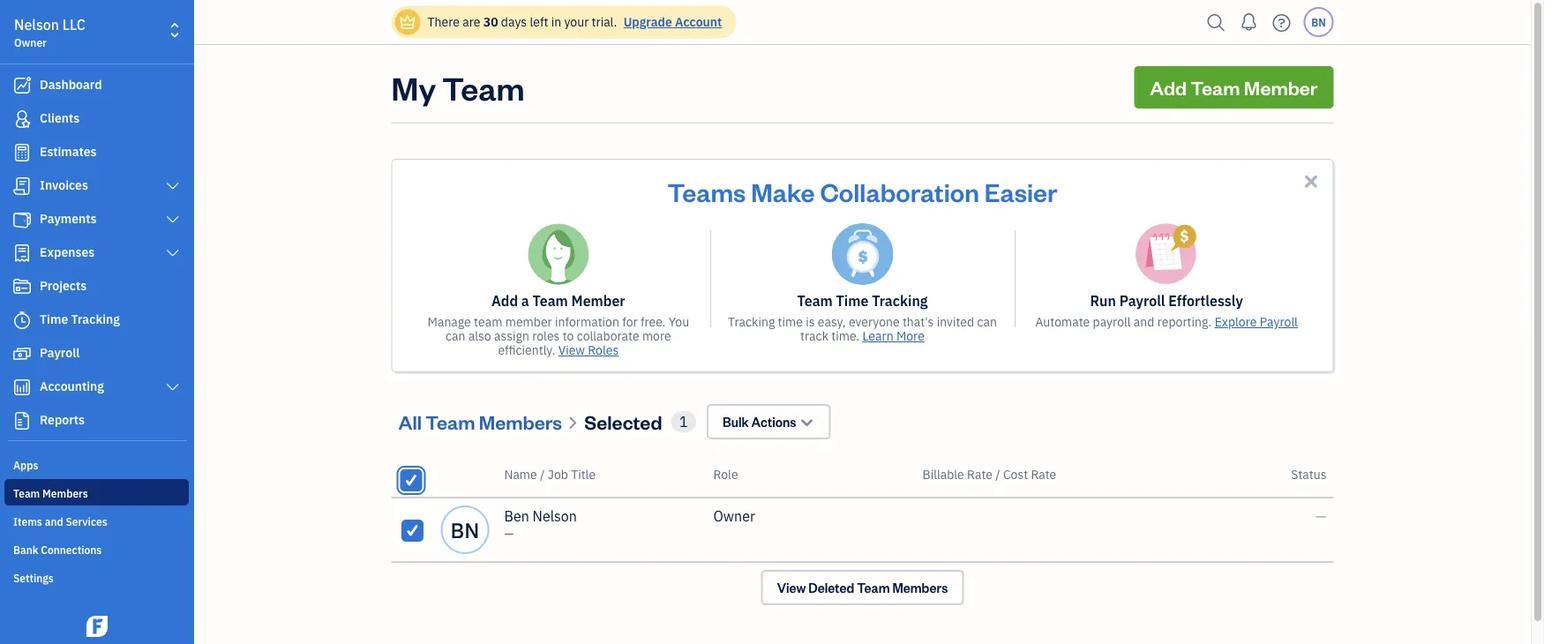 Task type: locate. For each thing, give the bounding box(es) containing it.
free.
[[641, 314, 666, 330]]

deleted
[[809, 580, 855, 596]]

timer image
[[11, 312, 33, 329]]

all team members
[[399, 409, 562, 434]]

—
[[1316, 507, 1327, 526], [505, 526, 514, 542]]

add a team member image
[[528, 223, 590, 285]]

actions
[[752, 414, 797, 430]]

1 horizontal spatial rate
[[1031, 467, 1057, 483]]

1 vertical spatial payroll
[[1260, 314, 1299, 330]]

0 horizontal spatial bn
[[451, 516, 480, 544]]

payroll link
[[4, 338, 189, 370]]

view left the deleted
[[777, 580, 806, 596]]

/ left the cost
[[996, 467, 1001, 483]]

role
[[714, 467, 739, 483]]

0 horizontal spatial time
[[40, 311, 68, 328]]

tracking left the time
[[728, 314, 775, 330]]

1 horizontal spatial view
[[777, 580, 806, 596]]

view deleted team members
[[777, 580, 948, 596]]

0 horizontal spatial /
[[540, 467, 545, 483]]

1 vertical spatial and
[[45, 515, 63, 529]]

view roles
[[559, 342, 619, 358]]

payment image
[[11, 211, 33, 229]]

1 vertical spatial owner
[[714, 507, 756, 526]]

0 vertical spatial chevron large down image
[[165, 179, 181, 193]]

1 vertical spatial check image
[[405, 522, 421, 539]]

and right payroll
[[1134, 314, 1155, 330]]

bn button
[[1304, 7, 1334, 37]]

1 chevron large down image from the top
[[165, 179, 181, 193]]

and inside main "element"
[[45, 515, 63, 529]]

all
[[399, 409, 422, 434]]

and right items
[[45, 515, 63, 529]]

0 vertical spatial check image
[[403, 471, 420, 489]]

0 vertical spatial and
[[1134, 314, 1155, 330]]

make
[[751, 175, 815, 208]]

chevron large down image up expenses link at top
[[165, 213, 181, 227]]

rate left the cost
[[968, 467, 993, 483]]

0 vertical spatial nelson
[[14, 15, 59, 34]]

1 horizontal spatial —
[[1316, 507, 1327, 526]]

more
[[643, 328, 672, 344]]

llc
[[63, 15, 86, 34]]

time right timer image
[[40, 311, 68, 328]]

can left also
[[446, 328, 466, 344]]

clients
[[40, 110, 80, 126]]

— down status
[[1316, 507, 1327, 526]]

dashboard
[[40, 76, 102, 93]]

learn
[[863, 328, 894, 344]]

bn inside bn dropdown button
[[1312, 15, 1327, 29]]

1 chevron large down image from the top
[[165, 213, 181, 227]]

go to help image
[[1268, 9, 1296, 36]]

chevron large down image for payments
[[165, 213, 181, 227]]

trial.
[[592, 14, 617, 30]]

0 vertical spatial chevron large down image
[[165, 213, 181, 227]]

1 horizontal spatial can
[[978, 314, 997, 330]]

view for view roles
[[559, 342, 585, 358]]

clients link
[[4, 103, 189, 135]]

1 vertical spatial members
[[42, 486, 88, 501]]

chevron large down image down payroll link
[[165, 380, 181, 395]]

dashboard link
[[4, 70, 189, 102]]

0 vertical spatial bn
[[1312, 15, 1327, 29]]

0 horizontal spatial tracking
[[71, 311, 120, 328]]

nelson inside ben nelson —
[[533, 507, 577, 526]]

chevron large down image down estimates link
[[165, 179, 181, 193]]

run
[[1091, 292, 1117, 310]]

/
[[540, 467, 545, 483], [996, 467, 1001, 483]]

tracking
[[872, 292, 928, 310], [71, 311, 120, 328], [728, 314, 775, 330]]

tracking down projects "link"
[[71, 311, 120, 328]]

report image
[[11, 412, 33, 430]]

members
[[479, 409, 562, 434], [42, 486, 88, 501], [893, 580, 948, 596]]

chevron large down image inside payments 'link'
[[165, 213, 181, 227]]

2 horizontal spatial payroll
[[1260, 314, 1299, 330]]

expense image
[[11, 245, 33, 262]]

1 vertical spatial time
[[40, 311, 68, 328]]

bank connections link
[[4, 536, 189, 562]]

payroll right the explore
[[1260, 314, 1299, 330]]

chevron large down image
[[165, 213, 181, 227], [165, 380, 181, 395]]

bn right go to help icon
[[1312, 15, 1327, 29]]

0 horizontal spatial nelson
[[14, 15, 59, 34]]

team down apps
[[13, 486, 40, 501]]

members inside main "element"
[[42, 486, 88, 501]]

nelson left llc
[[14, 15, 59, 34]]

member up information
[[572, 292, 626, 310]]

settings
[[13, 571, 54, 585]]

ben
[[505, 507, 530, 526]]

items and services
[[13, 515, 107, 529]]

1 horizontal spatial add
[[1151, 75, 1188, 100]]

view
[[559, 342, 585, 358], [777, 580, 806, 596]]

accounting
[[40, 378, 104, 395]]

main element
[[0, 0, 238, 644]]

add inside button
[[1151, 75, 1188, 100]]

can inside the manage team member information for free. you can also assign roles to collaborate more efficiently.
[[446, 328, 466, 344]]

projects link
[[4, 271, 189, 303]]

my team
[[392, 66, 525, 108]]

time.
[[832, 328, 860, 344]]

time
[[778, 314, 803, 330]]

1 horizontal spatial tracking
[[728, 314, 775, 330]]

payroll up accounting
[[40, 345, 80, 361]]

0 horizontal spatial members
[[42, 486, 88, 501]]

1 horizontal spatial /
[[996, 467, 1001, 483]]

1 vertical spatial add
[[492, 292, 518, 310]]

to
[[563, 328, 574, 344]]

owner up dashboard image
[[14, 35, 47, 49]]

payments link
[[4, 204, 189, 236]]

view left roles
[[559, 342, 585, 358]]

client image
[[11, 110, 33, 128]]

time tracking
[[40, 311, 120, 328]]

there are 30 days left in your trial. upgrade account
[[428, 14, 722, 30]]

rate
[[968, 467, 993, 483], [1031, 467, 1057, 483]]

0 horizontal spatial can
[[446, 328, 466, 344]]

1 horizontal spatial nelson
[[533, 507, 577, 526]]

0 horizontal spatial member
[[572, 292, 626, 310]]

can right invited
[[978, 314, 997, 330]]

items
[[13, 515, 42, 529]]

2 chevron large down image from the top
[[165, 246, 181, 260]]

you
[[669, 314, 690, 330]]

project image
[[11, 278, 33, 296]]

0 vertical spatial payroll
[[1120, 292, 1166, 310]]

time
[[837, 292, 869, 310], [40, 311, 68, 328]]

invoices
[[40, 177, 88, 193]]

is
[[806, 314, 815, 330]]

bulk actions
[[723, 414, 797, 430]]

estimate image
[[11, 144, 33, 162]]

2 vertical spatial payroll
[[40, 345, 80, 361]]

payroll
[[1120, 292, 1166, 310], [1260, 314, 1299, 330], [40, 345, 80, 361]]

add a team member
[[492, 292, 626, 310]]

0 vertical spatial add
[[1151, 75, 1188, 100]]

roles
[[532, 328, 560, 344]]

1 horizontal spatial time
[[837, 292, 869, 310]]

0 vertical spatial view
[[559, 342, 585, 358]]

owner
[[14, 35, 47, 49], [714, 507, 756, 526]]

1 horizontal spatial payroll
[[1120, 292, 1166, 310]]

can inside tracking time is easy, everyone that's invited can track time.
[[978, 314, 997, 330]]

chevrondown image
[[799, 413, 815, 431]]

search image
[[1203, 9, 1231, 36]]

add for add team member
[[1151, 75, 1188, 100]]

nelson inside the nelson llc owner
[[14, 15, 59, 34]]

team
[[443, 66, 525, 108], [1191, 75, 1241, 100], [533, 292, 568, 310], [798, 292, 833, 310], [426, 409, 475, 434], [13, 486, 40, 501], [857, 580, 890, 596]]

selected
[[585, 409, 663, 434]]

check image
[[403, 471, 420, 489], [405, 522, 421, 539]]

your
[[564, 14, 589, 30]]

reports link
[[4, 405, 189, 437]]

team up is
[[798, 292, 833, 310]]

2 chevron large down image from the top
[[165, 380, 181, 395]]

team
[[474, 314, 503, 330]]

0 horizontal spatial owner
[[14, 35, 47, 49]]

member
[[1245, 75, 1318, 100], [572, 292, 626, 310]]

0 horizontal spatial view
[[559, 342, 585, 358]]

1 vertical spatial view
[[777, 580, 806, 596]]

chevron large down image inside accounting link
[[165, 380, 181, 395]]

2 horizontal spatial members
[[893, 580, 948, 596]]

1 horizontal spatial bn
[[1312, 15, 1327, 29]]

collaborate
[[577, 328, 640, 344]]

nelson right ben
[[533, 507, 577, 526]]

1 / from the left
[[540, 467, 545, 483]]

0 vertical spatial owner
[[14, 35, 47, 49]]

0 vertical spatial member
[[1245, 75, 1318, 100]]

1 vertical spatial chevron large down image
[[165, 246, 181, 260]]

1 horizontal spatial members
[[479, 409, 562, 434]]

1 horizontal spatial and
[[1134, 314, 1155, 330]]

owner down role
[[714, 507, 756, 526]]

bulk actions button
[[707, 404, 831, 440]]

time up easy,
[[837, 292, 869, 310]]

chevron large down image up projects "link"
[[165, 246, 181, 260]]

member down go to help icon
[[1245, 75, 1318, 100]]

0 horizontal spatial and
[[45, 515, 63, 529]]

run payroll effortlessly automate payroll and reporting. explore payroll
[[1036, 292, 1299, 330]]

chevron large down image
[[165, 179, 181, 193], [165, 246, 181, 260]]

status
[[1292, 467, 1327, 483]]

0 vertical spatial members
[[479, 409, 562, 434]]

nelson
[[14, 15, 59, 34], [533, 507, 577, 526]]

1 vertical spatial nelson
[[533, 507, 577, 526]]

efficiently.
[[498, 342, 556, 358]]

0 horizontal spatial —
[[505, 526, 514, 542]]

0 horizontal spatial payroll
[[40, 345, 80, 361]]

/ left job
[[540, 467, 545, 483]]

chevron large down image inside expenses link
[[165, 246, 181, 260]]

1 horizontal spatial member
[[1245, 75, 1318, 100]]

bn left ben
[[451, 516, 480, 544]]

rate right the cost
[[1031, 467, 1057, 483]]

roles
[[588, 342, 619, 358]]

account
[[675, 14, 722, 30]]

add
[[1151, 75, 1188, 100], [492, 292, 518, 310]]

2 horizontal spatial tracking
[[872, 292, 928, 310]]

0 horizontal spatial add
[[492, 292, 518, 310]]

0 horizontal spatial rate
[[968, 467, 993, 483]]

1 vertical spatial chevron large down image
[[165, 380, 181, 395]]

tracking up that's
[[872, 292, 928, 310]]

name
[[505, 467, 537, 483]]

— down name
[[505, 526, 514, 542]]

payroll up payroll
[[1120, 292, 1166, 310]]

team time tracking
[[798, 292, 928, 310]]

money image
[[11, 345, 33, 363]]



Task type: describe. For each thing, give the bounding box(es) containing it.
chevron large down image for invoices
[[165, 179, 181, 193]]

1 rate from the left
[[968, 467, 993, 483]]

ben nelson —
[[505, 507, 577, 542]]

all team members button
[[399, 408, 562, 436]]

and inside run payroll effortlessly automate payroll and reporting. explore payroll
[[1134, 314, 1155, 330]]

upgrade
[[624, 14, 672, 30]]

track
[[801, 328, 829, 344]]

time tracking link
[[4, 305, 189, 336]]

team members link
[[4, 479, 189, 506]]

owner inside the nelson llc owner
[[14, 35, 47, 49]]

chart image
[[11, 379, 33, 396]]

billable
[[923, 467, 965, 483]]

member inside button
[[1245, 75, 1318, 100]]

bulk
[[723, 414, 749, 430]]

days
[[501, 14, 527, 30]]

assign
[[494, 328, 530, 344]]

effortlessly
[[1169, 292, 1244, 310]]

member
[[506, 314, 552, 330]]

2 rate from the left
[[1031, 467, 1057, 483]]

0 vertical spatial time
[[837, 292, 869, 310]]

connections
[[41, 543, 102, 557]]

cost
[[1004, 467, 1029, 483]]

in
[[551, 14, 562, 30]]

expenses
[[40, 244, 95, 260]]

can for add a team member
[[446, 328, 466, 344]]

can for team time tracking
[[978, 314, 997, 330]]

team time tracking image
[[832, 223, 894, 285]]

title
[[571, 467, 596, 483]]

billable rate / cost rate
[[923, 467, 1057, 483]]

a
[[522, 292, 529, 310]]

manage
[[428, 314, 471, 330]]

team inside main "element"
[[13, 486, 40, 501]]

invoice image
[[11, 177, 33, 195]]

add team member
[[1151, 75, 1318, 100]]

manage team member information for free. you can also assign roles to collaborate more efficiently.
[[428, 314, 690, 358]]

dashboard image
[[11, 77, 33, 94]]

notifications image
[[1235, 4, 1264, 40]]

easy,
[[818, 314, 846, 330]]

1 vertical spatial member
[[572, 292, 626, 310]]

accounting link
[[4, 372, 189, 403]]

collaboration
[[820, 175, 980, 208]]

bank
[[13, 543, 38, 557]]

for
[[623, 314, 638, 330]]

view for view deleted team members
[[777, 580, 806, 596]]

members inside button
[[479, 409, 562, 434]]

add for add a team member
[[492, 292, 518, 310]]

job
[[548, 467, 568, 483]]

apps link
[[4, 451, 189, 478]]

team members
[[13, 486, 88, 501]]

— inside ben nelson —
[[505, 526, 514, 542]]

estimates
[[40, 143, 97, 160]]

crown image
[[399, 13, 417, 31]]

automate
[[1036, 314, 1090, 330]]

2 vertical spatial members
[[893, 580, 948, 596]]

everyone
[[849, 314, 900, 330]]

expenses link
[[4, 237, 189, 269]]

team down search image
[[1191, 75, 1241, 100]]

are
[[463, 14, 481, 30]]

1
[[680, 413, 688, 431]]

invited
[[937, 314, 975, 330]]

apps
[[13, 458, 38, 472]]

also
[[469, 328, 491, 344]]

add team member button
[[1135, 66, 1334, 109]]

time inside 'link'
[[40, 311, 68, 328]]

name / job title
[[505, 467, 596, 483]]

freshbooks image
[[83, 616, 111, 637]]

bank connections
[[13, 543, 102, 557]]

check image for owner
[[405, 522, 421, 539]]

that's
[[903, 314, 934, 330]]

1 horizontal spatial owner
[[714, 507, 756, 526]]

information
[[555, 314, 620, 330]]

team down 30 on the top of the page
[[443, 66, 525, 108]]

left
[[530, 14, 549, 30]]

settings link
[[4, 564, 189, 591]]

tracking time is easy, everyone that's invited can track time.
[[728, 314, 997, 344]]

chevron large down image for accounting
[[165, 380, 181, 395]]

team right the deleted
[[857, 580, 890, 596]]

close image
[[1302, 171, 1322, 192]]

team right a
[[533, 292, 568, 310]]

tracking inside tracking time is easy, everyone that's invited can track time.
[[728, 314, 775, 330]]

payroll inside main "element"
[[40, 345, 80, 361]]

more
[[897, 328, 925, 344]]

run payroll effortlessly image
[[1136, 223, 1198, 285]]

teams
[[668, 175, 746, 208]]

2 / from the left
[[996, 467, 1001, 483]]

invoices link
[[4, 170, 189, 202]]

reporting.
[[1158, 314, 1212, 330]]

payroll
[[1093, 314, 1131, 330]]

learn more
[[863, 328, 925, 344]]

upgrade account link
[[620, 14, 722, 30]]

estimates link
[[4, 137, 189, 169]]

tracking inside 'link'
[[71, 311, 120, 328]]

there
[[428, 14, 460, 30]]

team right all
[[426, 409, 475, 434]]

reports
[[40, 412, 85, 428]]

view deleted team members link
[[762, 570, 964, 606]]

easier
[[985, 175, 1058, 208]]

services
[[66, 515, 107, 529]]

chevron large down image for expenses
[[165, 246, 181, 260]]

30
[[484, 14, 498, 30]]

check image for role
[[403, 471, 420, 489]]

items and services link
[[4, 508, 189, 534]]

nelson llc owner
[[14, 15, 86, 49]]

1 vertical spatial bn
[[451, 516, 480, 544]]



Task type: vqa. For each thing, say whether or not it's contained in the screenshot.
December
no



